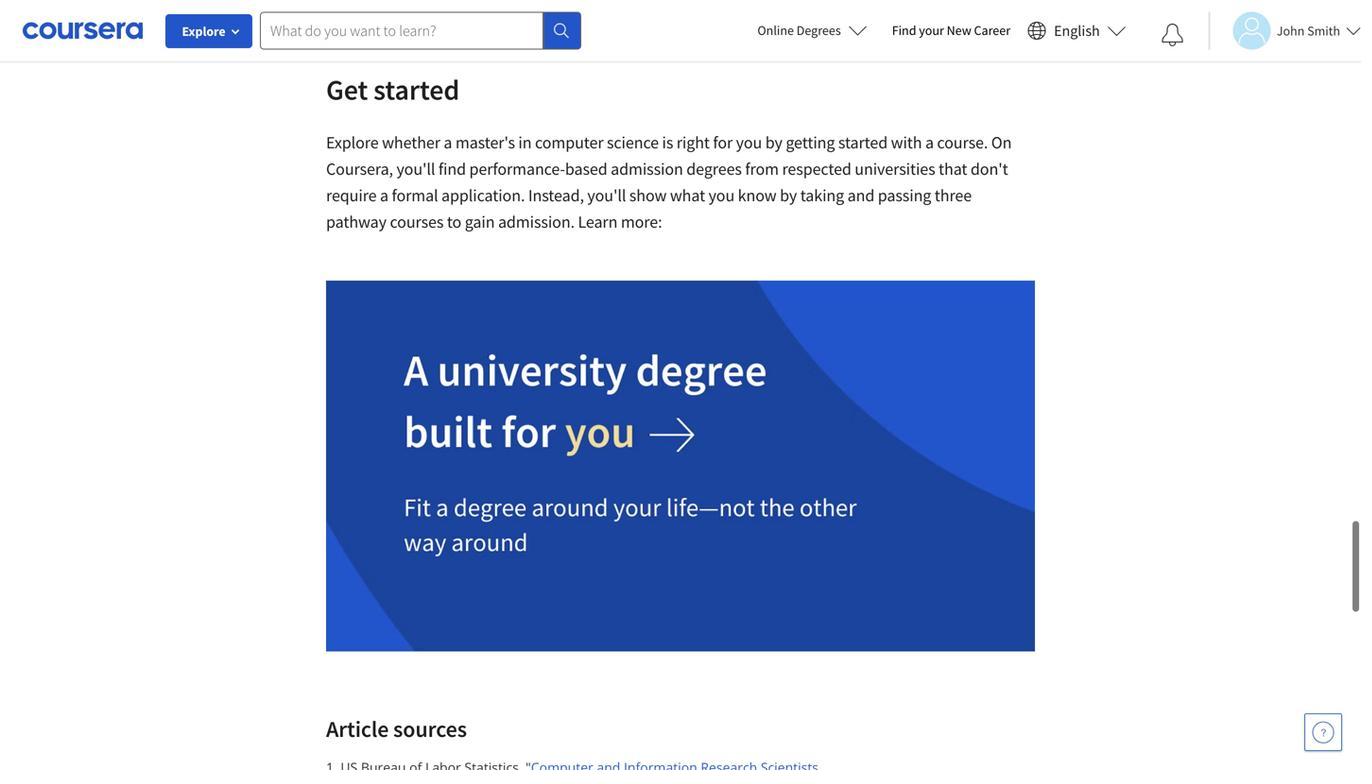 Task type: locate. For each thing, give the bounding box(es) containing it.
science
[[607, 132, 659, 153]]

sources
[[393, 715, 467, 743]]

instead,
[[528, 185, 584, 206]]

with up universities at the top right of page
[[891, 132, 922, 153]]

degrees
[[687, 158, 742, 180]]

with inside explore whether a master's in computer science is right for you by getting started with a course. on coursera, you'll find performance-based admission degrees from respected universities that don't require a formal application. instead, you'll show what you know by taking and passing three pathway courses to gain admission. learn more:
[[891, 132, 922, 153]]

read more: what can you do with a computer science degree?
[[326, 3, 768, 25]]

article sources
[[326, 715, 467, 743]]

john smith button
[[1209, 12, 1361, 50]]

1 horizontal spatial you'll
[[587, 185, 626, 206]]

a left course.
[[925, 132, 934, 153]]

help center image
[[1312, 721, 1335, 744]]

0 vertical spatial explore
[[182, 23, 225, 40]]

0 horizontal spatial you'll
[[396, 158, 435, 180]]

courses
[[390, 211, 444, 233]]

0 horizontal spatial explore
[[182, 23, 225, 40]]

explore inside explore whether a master's in computer science is right for you by getting started with a course. on coursera, you'll find performance-based admission degrees from respected universities that don't require a formal application. instead, you'll show what you know by taking and passing three pathway courses to gain admission. learn more:
[[326, 132, 379, 153]]

pathway
[[326, 211, 387, 233]]

new
[[947, 22, 972, 39]]

english
[[1054, 21, 1100, 40]]

on
[[991, 132, 1012, 153]]

explore whether a master's in computer science is right for you by getting started with a course. on coursera, you'll find performance-based admission degrees from respected universities that don't require a formal application. instead, you'll show what you know by taking and passing three pathway courses to gain admission. learn more:
[[326, 132, 1012, 233]]

you down degrees
[[709, 185, 735, 206]]

computer
[[535, 132, 604, 153]]

0 vertical spatial you'll
[[396, 158, 435, 180]]

a left computer
[[568, 3, 577, 25]]

require
[[326, 185, 377, 206]]

more: right read
[[366, 3, 408, 25]]

more: down show
[[621, 211, 662, 233]]

whether
[[382, 132, 440, 153]]

you'll up formal
[[396, 158, 435, 180]]

smith
[[1307, 22, 1340, 39]]

1 vertical spatial you
[[709, 185, 735, 206]]

explore inside explore dropdown button
[[182, 23, 225, 40]]

started
[[374, 72, 460, 107], [838, 132, 888, 153]]

get
[[326, 72, 368, 107]]

1 horizontal spatial started
[[838, 132, 888, 153]]

you right for
[[736, 132, 762, 153]]

0 vertical spatial with
[[534, 3, 565, 25]]

career
[[974, 22, 1011, 39]]

explore
[[182, 23, 225, 40], [326, 132, 379, 153]]

to
[[447, 211, 462, 233]]

degree?
[[711, 3, 768, 25]]

with
[[534, 3, 565, 25], [891, 132, 922, 153]]

right
[[677, 132, 710, 153]]

0 vertical spatial started
[[374, 72, 460, 107]]

online degrees
[[758, 22, 841, 39]]

1 vertical spatial with
[[891, 132, 922, 153]]

performance-
[[469, 158, 565, 180]]

learn
[[578, 211, 618, 233]]

0 horizontal spatial you
[[709, 185, 735, 206]]

1 horizontal spatial more:
[[621, 211, 662, 233]]

you'll up learn
[[587, 185, 626, 206]]

you
[[736, 132, 762, 153], [709, 185, 735, 206]]

0 horizontal spatial with
[[534, 3, 565, 25]]

by up from
[[765, 132, 783, 153]]

that
[[939, 158, 967, 180]]

1 vertical spatial by
[[780, 185, 797, 206]]

started up universities at the top right of page
[[838, 132, 888, 153]]

based
[[565, 158, 607, 180]]

coursera,
[[326, 158, 393, 180]]

show notifications image
[[1162, 24, 1184, 46]]

by
[[765, 132, 783, 153], [780, 185, 797, 206]]

three
[[935, 185, 972, 206]]

1 vertical spatial explore
[[326, 132, 379, 153]]

a
[[568, 3, 577, 25], [444, 132, 452, 153], [925, 132, 934, 153], [380, 185, 388, 206]]

1 vertical spatial more:
[[621, 211, 662, 233]]

you'll
[[396, 158, 435, 180], [587, 185, 626, 206]]

read
[[326, 3, 362, 25]]

started up whether
[[374, 72, 460, 107]]

find your new career link
[[883, 19, 1020, 43]]

know
[[738, 185, 777, 206]]

0 vertical spatial more:
[[366, 3, 408, 25]]

admission.
[[498, 211, 575, 233]]

1 horizontal spatial you
[[736, 132, 762, 153]]

more:
[[366, 3, 408, 25], [621, 211, 662, 233]]

None search field
[[260, 12, 581, 50]]

explore for explore
[[182, 23, 225, 40]]

your
[[919, 22, 944, 39]]

1 horizontal spatial explore
[[326, 132, 379, 153]]

an infographic that reads: a university degree built for you. fit a degree around your life—not the other way around. image
[[326, 281, 1035, 652]]

master's
[[456, 132, 515, 153]]

with right do
[[534, 3, 565, 25]]

by right know
[[780, 185, 797, 206]]

1 horizontal spatial with
[[891, 132, 922, 153]]

article
[[326, 715, 389, 743]]

1 vertical spatial started
[[838, 132, 888, 153]]

from
[[745, 158, 779, 180]]



Task type: describe. For each thing, give the bounding box(es) containing it.
universities
[[855, 158, 935, 180]]

gain
[[465, 211, 495, 233]]

for
[[713, 132, 733, 153]]

a up find
[[444, 132, 452, 153]]

you
[[482, 3, 508, 25]]

what
[[412, 3, 448, 25]]

english button
[[1020, 0, 1134, 61]]

explore button
[[165, 14, 252, 48]]

in
[[518, 132, 532, 153]]

coursera image
[[23, 15, 143, 46]]

online
[[758, 22, 794, 39]]

get started
[[326, 72, 460, 107]]

do
[[511, 3, 530, 25]]

admission
[[611, 158, 683, 180]]

0 vertical spatial you
[[736, 132, 762, 153]]

passing
[[878, 185, 931, 206]]

course.
[[937, 132, 988, 153]]

degrees
[[797, 22, 841, 39]]

don't
[[971, 158, 1008, 180]]

is
[[662, 132, 673, 153]]

find
[[892, 22, 916, 39]]

john smith
[[1277, 22, 1340, 39]]

find your new career
[[892, 22, 1011, 39]]

0 horizontal spatial started
[[374, 72, 460, 107]]

what can you do with a computer science degree? link
[[412, 3, 768, 25]]

can
[[451, 3, 479, 25]]

a left formal
[[380, 185, 388, 206]]

find
[[438, 158, 466, 180]]

getting
[[786, 132, 835, 153]]

application.
[[441, 185, 525, 206]]

1 vertical spatial you'll
[[587, 185, 626, 206]]

taking
[[800, 185, 844, 206]]

and
[[848, 185, 875, 206]]

john
[[1277, 22, 1305, 39]]

started inside explore whether a master's in computer science is right for you by getting started with a course. on coursera, you'll find performance-based admission degrees from respected universities that don't require a formal application. instead, you'll show what you know by taking and passing three pathway courses to gain admission. learn more:
[[838, 132, 888, 153]]

explore for explore whether a master's in computer science is right for you by getting started with a course. on coursera, you'll find performance-based admission degrees from respected universities that don't require a formal application. instead, you'll show what you know by taking and passing three pathway courses to gain admission. learn more:
[[326, 132, 379, 153]]

0 horizontal spatial more:
[[366, 3, 408, 25]]

computer
[[580, 3, 651, 25]]

What do you want to learn? text field
[[260, 12, 544, 50]]

what
[[670, 185, 705, 206]]

0 vertical spatial by
[[765, 132, 783, 153]]

science
[[654, 3, 708, 25]]

more: inside explore whether a master's in computer science is right for you by getting started with a course. on coursera, you'll find performance-based admission degrees from respected universities that don't require a formal application. instead, you'll show what you know by taking and passing three pathway courses to gain admission. learn more:
[[621, 211, 662, 233]]

show
[[629, 185, 667, 206]]

respected
[[782, 158, 852, 180]]

formal
[[392, 185, 438, 206]]

online degrees button
[[742, 9, 883, 51]]



Task type: vqa. For each thing, say whether or not it's contained in the screenshot.
getting
yes



